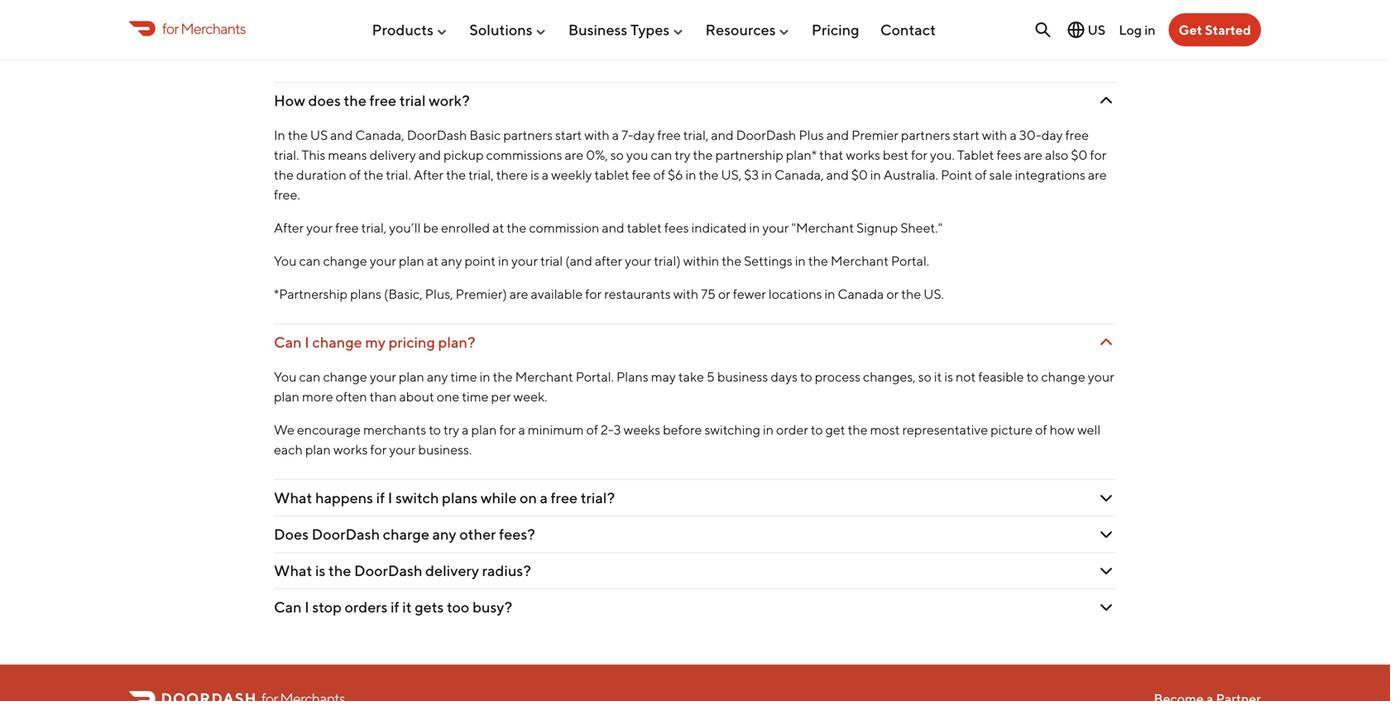 Task type: locate. For each thing, give the bounding box(es) containing it.
can inside you can change your plan any time in the merchant portal. plans may take 5 business days to process changes, so it is not feasible to change your plan more often than about one time per week.
[[299, 369, 321, 384]]

the down process
[[848, 422, 868, 437]]

2 horizontal spatial $0
[[1072, 147, 1088, 163]]

0 horizontal spatial business
[[660, 4, 711, 20]]

2 you from the top
[[274, 369, 297, 384]]

0 horizontal spatial try
[[444, 422, 460, 437]]

chevron down image
[[1097, 90, 1117, 110], [1097, 332, 1117, 352], [1097, 488, 1117, 508], [1097, 561, 1117, 581]]

2 can from the top
[[274, 598, 302, 616]]

plus up plan*
[[799, 127, 824, 143]]

premier down businesses
[[534, 44, 583, 60]]

1 day from the left
[[634, 127, 655, 143]]

0 vertical spatial any
[[441, 253, 462, 268]]

chevron down image for can i change my pricing plan?
[[1097, 332, 1117, 352]]

0 vertical spatial fee
[[818, 4, 837, 20]]

and
[[804, 0, 827, 0], [840, 4, 862, 20], [443, 24, 466, 40], [1044, 24, 1067, 40], [508, 44, 532, 60], [330, 127, 353, 143], [711, 127, 734, 143], [827, 127, 849, 143], [419, 147, 441, 163], [827, 167, 849, 182], [602, 220, 625, 235]]

1 horizontal spatial trial.
[[386, 167, 411, 182]]

your down merchants
[[389, 441, 416, 457]]

plans inside you can change your plan any time in the merchant portal. plans may take 5 business days to process changes, so it is not feasible to change your plan more often than about one time per week.
[[617, 369, 649, 384]]

merchant up week.
[[515, 369, 574, 384]]

it left "gets"
[[403, 598, 412, 616]]

can down *partnership at the top left
[[274, 333, 302, 351]]

after inside "in the us and canada, doordash basic partners start with a 7-day free trial, and doordash plus and premier partners start with a 30-day free trial. this means delivery and pickup commissions are 0%, so you can try the partnership plan* that works best for you. tablet fees are also $0 for the duration of the trial. after the trial, there is a weekly tablet fee of $6 in the us, $3 in canada, and $0 in australia. point of sale integrations are free."
[[414, 167, 444, 182]]

0 horizontal spatial on
[[520, 489, 537, 506]]

change left "my"
[[312, 333, 362, 351]]

after down pickup on the left
[[414, 167, 444, 182]]

0 horizontal spatial most
[[296, 4, 326, 20]]

the up the per
[[493, 369, 513, 384]]

1 you from the top
[[274, 253, 297, 268]]

more up the resources
[[707, 0, 738, 0]]

customers up customers.
[[274, 24, 336, 40]]

0 vertical spatial can
[[651, 147, 673, 163]]

portal.
[[892, 253, 930, 268], [576, 369, 614, 384]]

and up means
[[330, 127, 353, 143]]

1 vertical spatial i
[[388, 489, 393, 506]]

customers
[[581, 0, 642, 0], [446, 4, 508, 20], [274, 24, 336, 40]]

0 vertical spatial fees
[[997, 147, 1022, 163]]

may
[[651, 369, 676, 384]]

customers.
[[274, 44, 338, 60]]

2 vertical spatial $0
[[852, 167, 868, 182]]

get
[[594, 24, 614, 40], [948, 24, 968, 40], [826, 422, 846, 437]]

1 vertical spatial delivery
[[370, 147, 416, 163]]

us up this on the left top of page
[[310, 127, 328, 143]]

order down the days in the right of the page
[[777, 422, 809, 437]]

orders down because
[[1004, 24, 1042, 40]]

1 vertical spatial trial
[[541, 253, 563, 268]]

trial. right duration
[[386, 167, 411, 182]]

0 vertical spatial tablet
[[595, 167, 630, 182]]

us
[[1088, 22, 1106, 38], [310, 127, 328, 143]]

because
[[991, 4, 1042, 20]]

0 vertical spatial trial
[[400, 91, 426, 109]]

can up *partnership at the top left
[[299, 253, 321, 268]]

0 vertical spatial most
[[296, 4, 326, 20]]

1 vertical spatial you'll
[[389, 220, 421, 235]]

2 chevron down image from the top
[[1097, 597, 1117, 617]]

0 vertical spatial plus
[[479, 44, 506, 60]]

75
[[701, 286, 716, 302]]

any
[[441, 253, 462, 268], [427, 369, 448, 384], [433, 525, 457, 543]]

get down fees. at the right of page
[[948, 24, 968, 40]]

merchants
[[363, 422, 426, 437]]

2 what from the top
[[274, 562, 312, 579]]

i for change
[[305, 333, 309, 351]]

you inside you can change your plan any time in the merchant portal. plans may take 5 business days to process changes, so it is not feasible to change your plan more often than about one time per week.
[[274, 369, 297, 384]]

so right changes,
[[919, 369, 932, 384]]

0 horizontal spatial merchant
[[515, 369, 574, 384]]

with
[[713, 4, 738, 20], [585, 127, 610, 143], [983, 127, 1008, 143], [674, 286, 699, 302]]

start up tablet
[[953, 127, 980, 143]]

1 horizontal spatial order
[[672, 0, 704, 0]]

0 vertical spatial merchant
[[831, 253, 889, 268]]

at
[[493, 220, 504, 235], [427, 253, 439, 268]]

1 horizontal spatial after
[[414, 167, 444, 182]]

0 horizontal spatial premier
[[534, 44, 583, 60]]

are right premier)
[[510, 286, 529, 302]]

the inside you can change your plan any time in the merchant portal. plans may take 5 business days to process changes, so it is not feasible to change your plan more often than about one time per week.
[[493, 369, 513, 384]]

a inside increase sales by tapping into dashpass subscribers, customers who order more frequently and place larger orders, on average. dashpass allows the most engaged doordash customers to place orders from your business with a $0 delivery fee and reduced service fees. because dashpass customers order more often, and dashpass businesses get increased visibility in doordash marketplace, you'll likely get more orders and repeat customers. dashpass is included in
[[741, 4, 748, 20]]

0 horizontal spatial fees
[[665, 220, 689, 235]]

merchant up canada
[[831, 253, 889, 268]]

1 horizontal spatial if
[[391, 598, 400, 616]]

0 vertical spatial after
[[414, 167, 444, 182]]

3 chevron down image from the top
[[1097, 488, 1117, 508]]

for merchants link
[[129, 17, 246, 40]]

into
[[423, 0, 446, 0]]

0 horizontal spatial delivery
[[370, 147, 416, 163]]

of down means
[[349, 167, 361, 182]]

sales
[[327, 0, 355, 0]]

1 horizontal spatial day
[[1042, 127, 1063, 143]]

can for can i stop orders if it gets too busy?
[[274, 598, 302, 616]]

premier
[[534, 44, 583, 60], [852, 127, 899, 143]]

order inside we encourage merchants to try a plan for a minimum of 2-3 weeks before switching in order to get the most representative picture of how well each plan works for your business.
[[777, 422, 809, 437]]

1 vertical spatial portal.
[[576, 369, 614, 384]]

a left 7-
[[612, 127, 619, 143]]

0 horizontal spatial after
[[274, 220, 304, 235]]

fee down you
[[632, 167, 651, 182]]

chevron down image
[[1097, 524, 1117, 544], [1097, 597, 1117, 617]]

0 vertical spatial orders
[[560, 4, 598, 20]]

chevron down image for does doordash charge any other fees?
[[1097, 524, 1117, 544]]

trial left work?
[[400, 91, 426, 109]]

$0 inside increase sales by tapping into dashpass subscribers, customers who order more frequently and place larger orders, on average. dashpass allows the most engaged doordash customers to place orders from your business with a $0 delivery fee and reduced service fees. because dashpass customers order more often, and dashpass businesses get increased visibility in doordash marketplace, you'll likely get more orders and repeat customers. dashpass is included in
[[750, 4, 767, 20]]

at right enrolled
[[493, 220, 504, 235]]

picture
[[991, 422, 1033, 437]]

0 vertical spatial business
[[660, 4, 711, 20]]

day
[[634, 127, 655, 143], [1042, 127, 1063, 143]]

can inside "in the us and canada, doordash basic partners start with a 7-day free trial, and doordash plus and premier partners start with a 30-day free trial. this means delivery and pickup commissions are 0%, so you can try the partnership plan* that works best for you. tablet fees are also $0 for the duration of the trial. after the trial, there is a weekly tablet fee of $6 in the us, $3 in canada, and $0 in australia. point of sale integrations are free."
[[651, 147, 673, 163]]

my
[[365, 333, 386, 351]]

are
[[565, 147, 584, 163], [1024, 147, 1043, 163], [1089, 167, 1107, 182], [510, 286, 529, 302]]

more left 'often'
[[302, 389, 333, 404]]

a up the business.
[[462, 422, 469, 437]]

process
[[815, 369, 861, 384]]

signup
[[857, 220, 898, 235]]

can for can i change my pricing plan?
[[274, 333, 302, 351]]

chevron down image for what happens if i switch plans while on a free trial?
[[1097, 488, 1117, 508]]

pricing
[[812, 21, 860, 39]]

try up the business.
[[444, 422, 460, 437]]

1 horizontal spatial so
[[919, 369, 932, 384]]

try inside we encourage merchants to try a plan for a minimum of 2-3 weeks before switching in order to get the most representative picture of how well each plan works for your business.
[[444, 422, 460, 437]]

trial
[[400, 91, 426, 109], [541, 253, 563, 268]]

start
[[555, 127, 582, 143], [953, 127, 980, 143]]

get down process
[[826, 422, 846, 437]]

your inside increase sales by tapping into dashpass subscribers, customers who order more frequently and place larger orders, on average. dashpass allows the most engaged doordash customers to place orders from your business with a $0 delivery fee and reduced service fees. because dashpass customers order more often, and dashpass businesses get increased visibility in doordash marketplace, you'll likely get more orders and repeat customers. dashpass is included in
[[631, 4, 657, 20]]

1 horizontal spatial trial,
[[469, 167, 494, 182]]

feasible
[[979, 369, 1025, 384]]

trial,
[[684, 127, 709, 143], [469, 167, 494, 182], [362, 220, 387, 235]]

0 vertical spatial if
[[376, 489, 385, 506]]

merchant
[[831, 253, 889, 268], [515, 369, 574, 384]]

0 horizontal spatial or
[[719, 286, 731, 302]]

you'll
[[881, 24, 913, 40], [389, 220, 421, 235]]

1 horizontal spatial get
[[826, 422, 846, 437]]

with inside increase sales by tapping into dashpass subscribers, customers who order more frequently and place larger orders, on average. dashpass allows the most engaged doordash customers to place orders from your business with a $0 delivery fee and reduced service fees. because dashpass customers order more often, and dashpass businesses get increased visibility in doordash marketplace, you'll likely get more orders and repeat customers. dashpass is included in
[[713, 4, 738, 20]]

0 horizontal spatial $0
[[750, 4, 767, 20]]

0 vertical spatial portal.
[[892, 253, 930, 268]]

get down "from"
[[594, 24, 614, 40]]

after your free trial, you'll be enrolled at the commission and tablet fees indicated in your "merchant signup sheet."
[[274, 220, 946, 235]]

1 vertical spatial fee
[[632, 167, 651, 182]]

how
[[274, 91, 305, 109]]

1 horizontal spatial works
[[846, 147, 881, 163]]

0 horizontal spatial so
[[611, 147, 624, 163]]

available
[[531, 286, 583, 302]]

means
[[328, 147, 367, 163]]

so left you
[[611, 147, 624, 163]]

doordash up pickup on the left
[[407, 127, 467, 143]]

1 chevron down image from the top
[[1097, 524, 1117, 544]]

fees?
[[499, 525, 535, 543]]

1 vertical spatial can
[[274, 598, 302, 616]]

1 vertical spatial plans
[[442, 489, 478, 506]]

the inside increase sales by tapping into dashpass subscribers, customers who order more frequently and place larger orders, on average. dashpass allows the most engaged doordash customers to place orders from your business with a $0 delivery fee and reduced service fees. because dashpass customers order more often, and dashpass businesses get increased visibility in doordash marketplace, you'll likely get more orders and repeat customers. dashpass is included in
[[274, 4, 294, 20]]

point
[[465, 253, 496, 268]]

integrations
[[1015, 167, 1086, 182]]

1 vertical spatial business
[[718, 369, 768, 384]]

1 vertical spatial any
[[427, 369, 448, 384]]

your
[[631, 4, 657, 20], [306, 220, 333, 235], [763, 220, 789, 235], [370, 253, 396, 268], [512, 253, 538, 268], [625, 253, 652, 268], [370, 369, 396, 384], [1088, 369, 1115, 384], [389, 441, 416, 457]]

is inside you can change your plan any time in the merchant portal. plans may take 5 business days to process changes, so it is not feasible to change your plan more often than about one time per week.
[[945, 369, 954, 384]]

any left other
[[433, 525, 457, 543]]

it
[[935, 369, 942, 384], [403, 598, 412, 616]]

portal. inside you can change your plan any time in the merchant portal. plans may take 5 business days to process changes, so it is not feasible to change your plan more often than about one time per week.
[[576, 369, 614, 384]]

1 vertical spatial it
[[403, 598, 412, 616]]

or right canada
[[887, 286, 899, 302]]

get inside we encourage merchants to try a plan for a minimum of 2-3 weeks before switching in order to get the most representative picture of how well each plan works for your business.
[[826, 422, 846, 437]]

the inside we encourage merchants to try a plan for a minimum of 2-3 weeks before switching in order to get the most representative picture of how well each plan works for your business.
[[848, 422, 868, 437]]

premier inside "in the us and canada, doordash basic partners start with a 7-day free trial, and doordash plus and premier partners start with a 30-day free trial. this means delivery and pickup commissions are 0%, so you can try the partnership plan* that works best for you. tablet fees are also $0 for the duration of the trial. after the trial, there is a weekly tablet fee of $6 in the us, $3 in canada, and $0 in australia. point of sale integrations are free."
[[852, 127, 899, 143]]

1 horizontal spatial customers
[[446, 4, 508, 20]]

does doordash charge any other fees?
[[274, 525, 535, 543]]

1 horizontal spatial at
[[493, 220, 504, 235]]

plans down business
[[586, 44, 620, 60]]

2 vertical spatial can
[[299, 369, 321, 384]]

that
[[820, 147, 844, 163]]

0 vertical spatial i
[[305, 333, 309, 351]]

$0 down frequently
[[750, 4, 767, 20]]

1 horizontal spatial start
[[953, 127, 980, 143]]

1 vertical spatial after
[[274, 220, 304, 235]]

0 horizontal spatial trial
[[400, 91, 426, 109]]

1 partners from the left
[[504, 127, 553, 143]]

to up solutions at the top left
[[510, 4, 523, 20]]

merchants
[[181, 19, 246, 37]]

if right the happens
[[376, 489, 385, 506]]

i down *partnership at the top left
[[305, 333, 309, 351]]

free.
[[274, 187, 300, 202]]

2 horizontal spatial orders
[[1004, 24, 1042, 40]]

2 vertical spatial orders
[[345, 598, 388, 616]]

is up stop
[[315, 562, 326, 579]]

at down be
[[427, 253, 439, 268]]

$0 right also
[[1072, 147, 1088, 163]]

(and
[[566, 253, 593, 268]]

indicated
[[692, 220, 747, 235]]

0 horizontal spatial plans
[[350, 286, 382, 302]]

week.
[[514, 389, 548, 404]]

0 vertical spatial plans
[[350, 286, 382, 302]]

0 vertical spatial what
[[274, 489, 312, 506]]

for merchants
[[162, 19, 246, 37]]

types
[[631, 21, 670, 39]]

doordash down the tapping
[[384, 4, 444, 20]]

business.
[[418, 441, 472, 457]]

you'll down the reduced at the top of the page
[[881, 24, 913, 40]]

increased
[[616, 24, 674, 40]]

2 start from the left
[[953, 127, 980, 143]]

1 horizontal spatial orders
[[560, 4, 598, 20]]

you'll inside increase sales by tapping into dashpass subscribers, customers who order more frequently and place larger orders, on average. dashpass allows the most engaged doordash customers to place orders from your business with a $0 delivery fee and reduced service fees. because dashpass customers order more often, and dashpass businesses get increased visibility in doordash marketplace, you'll likely get more orders and repeat customers. dashpass is included in
[[881, 24, 913, 40]]

1 can from the top
[[274, 333, 302, 351]]

the left partnership
[[693, 147, 713, 163]]

what for what is the doordash delivery radius?
[[274, 562, 312, 579]]

you up *partnership at the top left
[[274, 253, 297, 268]]

each
[[274, 441, 303, 457]]

is left not
[[945, 369, 954, 384]]

restaurants
[[604, 286, 671, 302]]

time
[[451, 369, 477, 384], [462, 389, 489, 404]]

0 vertical spatial can
[[274, 333, 302, 351]]

business types link
[[569, 14, 685, 45]]

1 what from the top
[[274, 489, 312, 506]]

1 vertical spatial if
[[391, 598, 400, 616]]

what happens if i switch plans while on a free trial?
[[274, 489, 615, 506]]

try up $6
[[675, 147, 691, 163]]

1 horizontal spatial us
[[1088, 22, 1106, 38]]

1 horizontal spatial most
[[871, 422, 900, 437]]

most inside we encourage merchants to try a plan for a minimum of 2-3 weeks before switching in order to get the most representative picture of how well each plan works for your business.
[[871, 422, 900, 437]]

and up partnership
[[711, 127, 734, 143]]

$6
[[668, 167, 683, 182]]

0 horizontal spatial orders
[[345, 598, 388, 616]]

us.
[[924, 286, 944, 302]]

1 horizontal spatial premier
[[852, 127, 899, 143]]

and left pickup on the left
[[419, 147, 441, 163]]

0 horizontal spatial portal.
[[576, 369, 614, 384]]

change up *partnership at the top left
[[323, 253, 367, 268]]

after
[[414, 167, 444, 182], [274, 220, 304, 235]]

1 horizontal spatial delivery
[[426, 562, 479, 579]]

in inside you can change your plan any time in the merchant portal. plans may take 5 business days to process changes, so it is not feasible to change your plan more often than about one time per week.
[[480, 369, 491, 384]]

0 horizontal spatial day
[[634, 127, 655, 143]]

try
[[675, 147, 691, 163], [444, 422, 460, 437]]

partnership
[[716, 147, 784, 163]]

1 horizontal spatial canada,
[[775, 167, 824, 182]]

days
[[771, 369, 798, 384]]

trial. down in
[[274, 147, 299, 163]]

if left "gets"
[[391, 598, 400, 616]]

works down encourage
[[333, 441, 368, 457]]

0 vertical spatial try
[[675, 147, 691, 163]]

1 horizontal spatial trial
[[541, 253, 563, 268]]

are down 30-
[[1024, 147, 1043, 163]]

and up after
[[602, 220, 625, 235]]

can for in
[[299, 369, 321, 384]]

1 vertical spatial can
[[299, 253, 321, 268]]

0 vertical spatial order
[[672, 0, 704, 0]]

0 horizontal spatial fee
[[632, 167, 651, 182]]

of left "2-"
[[587, 422, 599, 437]]

works inside we encourage merchants to try a plan for a minimum of 2-3 weeks before switching in order to get the most representative picture of how well each plan works for your business.
[[333, 441, 368, 457]]

canada
[[838, 286, 884, 302]]

canada, down plan*
[[775, 167, 824, 182]]

1 chevron down image from the top
[[1097, 90, 1117, 110]]

0 vertical spatial delivery
[[769, 4, 816, 20]]

pickup
[[444, 147, 484, 163]]

1 vertical spatial most
[[871, 422, 900, 437]]

0 vertical spatial $0
[[750, 4, 767, 20]]

any up one
[[427, 369, 448, 384]]

2 horizontal spatial get
[[948, 24, 968, 40]]

change up 'often'
[[323, 369, 367, 384]]

log in
[[1119, 22, 1156, 37]]

also
[[1046, 147, 1069, 163]]

sheet."
[[901, 220, 943, 235]]

0 horizontal spatial at
[[427, 253, 439, 268]]

0 vertical spatial at
[[493, 220, 504, 235]]

partners up commissions
[[504, 127, 553, 143]]

delivery down frequently
[[769, 4, 816, 20]]

trial.
[[274, 147, 299, 163], [386, 167, 411, 182]]

is down commissions
[[531, 167, 540, 182]]

on up service
[[944, 0, 959, 0]]

1 horizontal spatial you'll
[[881, 24, 913, 40]]

$0 left australia.
[[852, 167, 868, 182]]

what is the doordash delivery radius?
[[274, 562, 531, 579]]

2-
[[601, 422, 614, 437]]

most inside increase sales by tapping into dashpass subscribers, customers who order more frequently and place larger orders, on average. dashpass allows the most engaged doordash customers to place orders from your business with a $0 delivery fee and reduced service fees. because dashpass customers order more often, and dashpass businesses get increased visibility in doordash marketplace, you'll likely get more orders and repeat customers. dashpass is included in
[[296, 4, 326, 20]]

subscribers,
[[508, 0, 578, 0]]

fees up trial) at top
[[665, 220, 689, 235]]

1 vertical spatial plus
[[799, 127, 824, 143]]

1 horizontal spatial business
[[718, 369, 768, 384]]

often
[[336, 389, 367, 404]]

best
[[883, 147, 909, 163]]

2 chevron down image from the top
[[1097, 332, 1117, 352]]

free left trial?
[[551, 489, 578, 506]]

0 horizontal spatial partners
[[504, 127, 553, 143]]

can i change my pricing plan?
[[274, 333, 476, 351]]

stop
[[312, 598, 342, 616]]

any left point
[[441, 253, 462, 268]]

fee
[[818, 4, 837, 20], [632, 167, 651, 182]]

4 chevron down image from the top
[[1097, 561, 1117, 581]]

can up encourage
[[299, 369, 321, 384]]

customers up "from"
[[581, 0, 642, 0]]

tablet
[[595, 167, 630, 182], [627, 220, 662, 235]]

0 vertical spatial time
[[451, 369, 477, 384]]

free
[[370, 91, 397, 109], [658, 127, 681, 143], [1066, 127, 1089, 143], [335, 220, 359, 235], [551, 489, 578, 506]]

are up weekly
[[565, 147, 584, 163]]

0 horizontal spatial us
[[310, 127, 328, 143]]

0 vertical spatial on
[[944, 0, 959, 0]]

partners
[[504, 127, 553, 143], [901, 127, 951, 143]]

i
[[305, 333, 309, 351], [388, 489, 393, 506], [305, 598, 309, 616]]

1 horizontal spatial on
[[944, 0, 959, 0]]

chevron down image for how does the free trial work?
[[1097, 90, 1117, 110]]

on inside increase sales by tapping into dashpass subscribers, customers who order more frequently and place larger orders, on average. dashpass allows the most engaged doordash customers to place orders from your business with a $0 delivery fee and reduced service fees. because dashpass customers order more often, and dashpass businesses get increased visibility in doordash marketplace, you'll likely get more orders and repeat customers. dashpass is included in
[[944, 0, 959, 0]]

can right you
[[651, 147, 673, 163]]

it inside you can change your plan any time in the merchant portal. plans may take 5 business days to process changes, so it is not feasible to change your plan more often than about one time per week.
[[935, 369, 942, 384]]

1 vertical spatial try
[[444, 422, 460, 437]]

pricing
[[389, 333, 435, 351]]

2 vertical spatial i
[[305, 598, 309, 616]]



Task type: vqa. For each thing, say whether or not it's contained in the screenshot.
'Get Started'
yes



Task type: describe. For each thing, give the bounding box(es) containing it.
1 horizontal spatial plans
[[442, 489, 478, 506]]

log in link
[[1119, 22, 1156, 37]]

and up "included"
[[443, 24, 466, 40]]

your right point
[[512, 253, 538, 268]]

your left trial) at top
[[625, 253, 652, 268]]

business inside increase sales by tapping into dashpass subscribers, customers who order more frequently and place larger orders, on average. dashpass allows the most engaged doordash customers to place orders from your business with a $0 delivery fee and reduced service fees. because dashpass customers order more often, and dashpass businesses get increased visibility in doordash marketplace, you'll likely get more orders and repeat customers. dashpass is included in
[[660, 4, 711, 20]]

free right does
[[370, 91, 397, 109]]

0 vertical spatial us
[[1088, 22, 1106, 38]]

doordash up can i stop orders if it gets too busy?
[[354, 562, 423, 579]]

1 horizontal spatial place
[[829, 0, 862, 0]]

pricing link
[[812, 14, 860, 45]]

2 horizontal spatial customers
[[581, 0, 642, 0]]

your up the settings
[[763, 220, 789, 235]]

0 vertical spatial canada,
[[355, 127, 405, 143]]

the up free.
[[274, 167, 294, 182]]

chevron down image for can i stop orders if it gets too busy?
[[1097, 597, 1117, 617]]

business types
[[569, 21, 670, 39]]

more inside you can change your plan any time in the merchant portal. plans may take 5 business days to process changes, so it is not feasible to change your plan more often than about one time per week.
[[302, 389, 333, 404]]

the left us,
[[699, 167, 719, 182]]

fees inside "in the us and canada, doordash basic partners start with a 7-day free trial, and doordash plus and premier partners start with a 30-day free trial. this means delivery and pickup commissions are 0%, so you can try the partnership plan* that works best for you. tablet fees are also $0 for the duration of the trial. after the trial, there is a weekly tablet fee of $6 in the us, $3 in canada, and $0 in australia. point of sale integrations are free."
[[997, 147, 1022, 163]]

representative
[[903, 422, 989, 437]]

of left how
[[1036, 422, 1048, 437]]

business inside you can change your plan any time in the merchant portal. plans may take 5 business days to process changes, so it is not feasible to change your plan more often than about one time per week.
[[718, 369, 768, 384]]

take
[[679, 369, 705, 384]]

the up stop
[[329, 562, 351, 579]]

plus,
[[425, 286, 453, 302]]

0 horizontal spatial order
[[338, 24, 370, 40]]

to up the business.
[[429, 422, 441, 437]]

with left the 75
[[674, 286, 699, 302]]

0%,
[[586, 147, 608, 163]]

dashpass down allows
[[1044, 4, 1101, 20]]

resources
[[706, 21, 776, 39]]

reduced
[[865, 4, 914, 20]]

solutions
[[470, 21, 533, 39]]

to inside increase sales by tapping into dashpass subscribers, customers who order more frequently and place larger orders, on average. dashpass allows the most engaged doordash customers to place orders from your business with a $0 delivery fee and reduced service fees. because dashpass customers order more often, and dashpass businesses get increased visibility in doordash marketplace, you'll likely get more orders and repeat customers. dashpass is included in
[[510, 4, 523, 20]]

1 vertical spatial fees
[[665, 220, 689, 235]]

what for what happens if i switch plans while on a free trial?
[[274, 489, 312, 506]]

of left sale
[[975, 167, 987, 182]]

for left merchants
[[162, 19, 179, 37]]

a right while
[[540, 489, 548, 506]]

for down merchants
[[370, 441, 387, 457]]

1 horizontal spatial portal.
[[892, 253, 930, 268]]

1 vertical spatial customers
[[446, 4, 508, 20]]

dashpass down 'products'
[[341, 44, 398, 60]]

in the us and canada, doordash basic partners start with a 7-day free trial, and doordash plus and premier partners start with a 30-day free trial. this means delivery and pickup commissions are 0%, so you can try the partnership plan* that works best for you. tablet fees are also $0 for the duration of the trial. after the trial, there is a weekly tablet fee of $6 in the us, $3 in canada, and $0 in australia. point of sale integrations are free.
[[274, 127, 1107, 202]]

from
[[600, 4, 628, 20]]

get started button
[[1169, 13, 1262, 46]]

to right the feasible
[[1027, 369, 1039, 384]]

2 or from the left
[[887, 286, 899, 302]]

plan down the per
[[471, 422, 497, 437]]

and down that
[[827, 167, 849, 182]]

0 horizontal spatial trial.
[[274, 147, 299, 163]]

plan down encourage
[[305, 441, 331, 457]]

trial)
[[654, 253, 681, 268]]

1 horizontal spatial $0
[[852, 167, 868, 182]]

i for stop
[[305, 598, 309, 616]]

is inside increase sales by tapping into dashpass subscribers, customers who order more frequently and place larger orders, on average. dashpass allows the most engaged doordash customers to place orders from your business with a $0 delivery fee and reduced service fees. because dashpass customers order more often, and dashpass businesses get increased visibility in doordash marketplace, you'll likely get more orders and repeat customers. dashpass is included in
[[400, 44, 409, 60]]

to down process
[[811, 422, 823, 437]]

who
[[645, 0, 670, 0]]

for right also
[[1091, 147, 1107, 163]]

us inside "in the us and canada, doordash basic partners start with a 7-day free trial, and doordash plus and premier partners start with a 30-day free trial. this means delivery and pickup commissions are 0%, so you can try the partnership plan* that works best for you. tablet fees are also $0 for the duration of the trial. after the trial, there is a weekly tablet fee of $6 in the us, $3 in canada, and $0 in australia. point of sale integrations are free."
[[310, 127, 328, 143]]

1 vertical spatial canada,
[[775, 167, 824, 182]]

before
[[663, 422, 702, 437]]

us,
[[722, 167, 742, 182]]

is inside "in the us and canada, doordash basic partners start with a 7-day free trial, and doordash plus and premier partners start with a 30-day free trial. this means delivery and pickup commissions are 0%, so you can try the partnership plan* that works best for you. tablet fees are also $0 for the duration of the trial. after the trial, there is a weekly tablet fee of $6 in the us, $3 in canada, and $0 in australia. point of sale integrations are free."
[[531, 167, 540, 182]]

a left 30-
[[1010, 127, 1017, 143]]

change for you can change your plan at any point in your trial (and after your trial) within the settings in the merchant portal.
[[323, 253, 367, 268]]

plan up (basic,
[[399, 253, 425, 268]]

settings
[[744, 253, 793, 268]]

1 vertical spatial time
[[462, 389, 489, 404]]

changes,
[[863, 369, 916, 384]]

of left $6
[[654, 167, 666, 182]]

0 horizontal spatial you'll
[[389, 220, 421, 235]]

plan?
[[438, 333, 476, 351]]

you.
[[931, 147, 955, 163]]

try inside "in the us and canada, doordash basic partners start with a 7-day free trial, and doordash plus and premier partners start with a 30-day free trial. this means delivery and pickup commissions are 0%, so you can try the partnership plan* that works best for you. tablet fees are also $0 for the duration of the trial. after the trial, there is a weekly tablet fee of $6 in the us, $3 in canada, and $0 in australia. point of sale integrations are free."
[[675, 147, 691, 163]]

0 vertical spatial plans
[[586, 44, 620, 60]]

0 horizontal spatial plus
[[479, 44, 506, 60]]

busy?
[[473, 598, 513, 616]]

repeat
[[1069, 24, 1108, 40]]

radius?
[[482, 562, 531, 579]]

visibility
[[676, 24, 723, 40]]

2 day from the left
[[1042, 127, 1063, 143]]

*partnership
[[274, 286, 348, 302]]

1 or from the left
[[719, 286, 731, 302]]

free up $6
[[658, 127, 681, 143]]

so inside "in the us and canada, doordash basic partners start with a 7-day free trial, and doordash plus and premier partners start with a 30-day free trial. this means delivery and pickup commissions are 0%, so you can try the partnership plan* that works best for you. tablet fees are also $0 for the duration of the trial. after the trial, there is a weekly tablet fee of $6 in the us, $3 in canada, and $0 in australia. point of sale integrations are free."
[[611, 147, 624, 163]]

most for representative
[[871, 422, 900, 437]]

plan*
[[786, 147, 817, 163]]

likely
[[916, 24, 946, 40]]

1 vertical spatial trial,
[[469, 167, 494, 182]]

does
[[274, 525, 309, 543]]

and up "pricing" link
[[804, 0, 827, 0]]

change for can i change my pricing plan?
[[312, 333, 362, 351]]

plan up about
[[399, 369, 425, 384]]

happens
[[315, 489, 373, 506]]

tapping
[[375, 0, 421, 0]]

dashpass down subscribers,
[[468, 24, 525, 40]]

switch
[[396, 489, 439, 506]]

are right "integrations" in the top of the page
[[1089, 167, 1107, 182]]

you can change your plan any time in the merchant portal. plans may take 5 business days to process changes, so it is not feasible to change your plan more often than about one time per week.
[[274, 369, 1115, 404]]

plus inside "in the us and canada, doordash basic partners start with a 7-day free trial, and doordash plus and premier partners start with a 30-day free trial. this means delivery and pickup commissions are 0%, so you can try the partnership plan* that works best for you. tablet fees are also $0 for the duration of the trial. after the trial, there is a weekly tablet fee of $6 in the us, $3 in canada, and $0 in australia. point of sale integrations are free."
[[799, 127, 824, 143]]

doordash down the happens
[[312, 525, 380, 543]]

marketplace,
[[801, 24, 879, 40]]

you can change your plan at any point in your trial (and after your trial) within the settings in the merchant portal.
[[274, 253, 930, 268]]

and up marketplace,
[[840, 4, 862, 20]]

sale
[[990, 167, 1013, 182]]

we encourage merchants to try a plan for a minimum of 2-3 weeks before switching in order to get the most representative picture of how well each plan works for your business.
[[274, 422, 1101, 457]]

enrolled
[[441, 220, 490, 235]]

with up tablet
[[983, 127, 1008, 143]]

0 horizontal spatial it
[[403, 598, 412, 616]]

change up how
[[1042, 369, 1086, 384]]

a left weekly
[[542, 167, 549, 182]]

orders,
[[901, 0, 941, 0]]

delivery inside increase sales by tapping into dashpass subscribers, customers who order more frequently and place larger orders, on average. dashpass allows the most engaged doordash customers to place orders from your business with a $0 delivery fee and reduced service fees. because dashpass customers order more often, and dashpass businesses get increased visibility in doordash marketplace, you'll likely get more orders and repeat customers. dashpass is included in
[[769, 4, 816, 20]]

any inside you can change your plan any time in the merchant portal. plans may take 5 business days to process changes, so it is not feasible to change your plan more often than about one time per week.
[[427, 369, 448, 384]]

your up than
[[370, 369, 396, 384]]

commission
[[529, 220, 600, 235]]

*partnership plans (basic, plus, premier) are available for restaurants with 75 or fewer locations in canada or the us.
[[274, 286, 944, 302]]

to right the days in the right of the page
[[801, 369, 813, 384]]

the down pickup on the left
[[446, 167, 466, 182]]

fewer
[[733, 286, 767, 302]]

products
[[372, 21, 434, 39]]

frequently
[[741, 0, 802, 0]]

can for point
[[299, 253, 321, 268]]

by
[[358, 0, 372, 0]]

within
[[684, 253, 720, 268]]

free down duration
[[335, 220, 359, 235]]

$3
[[744, 167, 759, 182]]

you
[[627, 147, 649, 163]]

a left minimum
[[519, 422, 525, 437]]

2 vertical spatial any
[[433, 525, 457, 543]]

the right in
[[288, 127, 308, 143]]

1 vertical spatial at
[[427, 253, 439, 268]]

1 vertical spatial tablet
[[627, 220, 662, 235]]

0 horizontal spatial get
[[594, 24, 614, 40]]

2 vertical spatial delivery
[[426, 562, 479, 579]]

delivery inside "in the us and canada, doordash basic partners start with a 7-day free trial, and doordash plus and premier partners start with a 30-day free trial. this means delivery and pickup commissions are 0%, so you can try the partnership plan* that works best for you. tablet fees are also $0 for the duration of the trial. after the trial, there is a weekly tablet fee of $6 in the us, $3 in canada, and $0 in australia. point of sale integrations are free."
[[370, 147, 416, 163]]

2 vertical spatial trial,
[[362, 220, 387, 235]]

chevron down image for what is the doordash delivery radius?
[[1097, 561, 1117, 581]]

weeks
[[624, 422, 661, 437]]

tablet inside "in the us and canada, doordash basic partners start with a 7-day free trial, and doordash plus and premier partners start with a 30-day free trial. this means delivery and pickup commissions are 0%, so you can try the partnership plan* that works best for you. tablet fees are also $0 for the duration of the trial. after the trial, there is a weekly tablet fee of $6 in the us, $3 in canada, and $0 in australia. point of sale integrations are free."
[[595, 167, 630, 182]]

7-
[[622, 127, 634, 143]]

you for you can change your plan any time in the merchant portal. plans may take 5 business days to process changes, so it is not feasible to change your plan more often than about one time per week.
[[274, 369, 297, 384]]

doordash down frequently
[[739, 24, 799, 40]]

for down the per
[[500, 422, 516, 437]]

this
[[302, 147, 326, 163]]

1 vertical spatial trial.
[[386, 167, 411, 182]]

0 vertical spatial premier
[[534, 44, 583, 60]]

the right does
[[344, 91, 367, 109]]

you for you can change your plan at any point in your trial (and after your trial) within the settings in the merchant portal.
[[274, 253, 297, 268]]

not
[[956, 369, 976, 384]]

1 horizontal spatial merchant
[[831, 253, 889, 268]]

point
[[941, 167, 973, 182]]

plan up we
[[274, 389, 300, 404]]

charge
[[383, 525, 430, 543]]

for up australia.
[[912, 147, 928, 163]]

after
[[595, 253, 623, 268]]

contact
[[881, 21, 936, 39]]

merchant inside you can change your plan any time in the merchant portal. plans may take 5 business days to process changes, so it is not feasible to change your plan more often than about one time per week.
[[515, 369, 574, 384]]

"merchant
[[792, 220, 854, 235]]

globe line image
[[1067, 20, 1087, 40]]

allows
[[1074, 0, 1110, 0]]

gets
[[415, 598, 444, 616]]

the right within
[[722, 253, 742, 268]]

more down fees. at the right of page
[[970, 24, 1002, 40]]

the down "merchant
[[809, 253, 829, 268]]

and left the repeat
[[1044, 24, 1067, 40]]

change for you can change your plan any time in the merchant portal. plans may take 5 business days to process changes, so it is not feasible to change your plan more often than about one time per week.
[[323, 369, 367, 384]]

with up 0%,
[[585, 127, 610, 143]]

5
[[707, 369, 715, 384]]

1 start from the left
[[555, 127, 582, 143]]

in inside we encourage merchants to try a plan for a minimum of 2-3 weeks before switching in order to get the most representative picture of how well each plan works for your business.
[[763, 422, 774, 437]]

about
[[399, 389, 434, 404]]

1 vertical spatial orders
[[1004, 24, 1042, 40]]

0 horizontal spatial customers
[[274, 24, 336, 40]]

the down means
[[364, 167, 384, 182]]

commissions
[[486, 147, 563, 163]]

trial?
[[581, 489, 615, 506]]

0 horizontal spatial place
[[525, 4, 557, 20]]

businesses
[[528, 24, 592, 40]]

more down the tapping
[[373, 24, 404, 40]]

.
[[620, 44, 623, 60]]

get
[[1179, 22, 1203, 38]]

and up that
[[827, 127, 849, 143]]

the left 'us.'
[[902, 286, 922, 302]]

engaged
[[329, 4, 381, 20]]

your up well
[[1088, 369, 1115, 384]]

weekly
[[551, 167, 592, 182]]

log
[[1119, 22, 1142, 37]]

most for engaged
[[296, 4, 326, 20]]

started
[[1206, 22, 1252, 38]]

the left the commission at the left top
[[507, 220, 527, 235]]

works inside "in the us and canada, doordash basic partners start with a 7-day free trial, and doordash plus and premier partners start with a 30-day free trial. this means delivery and pickup commissions are 0%, so you can try the partnership plan* that works best for you. tablet fees are also $0 for the duration of the trial. after the trial, there is a weekly tablet fee of $6 in the us, $3 in canada, and $0 in australia. point of sale integrations are free."
[[846, 147, 881, 163]]

dashpass up solutions at the top left
[[449, 0, 506, 0]]

well
[[1078, 422, 1101, 437]]

fee inside "in the us and canada, doordash basic partners start with a 7-day free trial, and doordash plus and premier partners start with a 30-day free trial. this means delivery and pickup commissions are 0%, so you can try the partnership plan* that works best for you. tablet fees are also $0 for the duration of the trial. after the trial, there is a weekly tablet fee of $6 in the us, $3 in canada, and $0 in australia. point of sale integrations are free."
[[632, 167, 651, 182]]

for down you can change your plan at any point in your trial (and after your trial) within the settings in the merchant portal.
[[585, 286, 602, 302]]

dashpass up because
[[1014, 0, 1071, 0]]

free up also
[[1066, 127, 1089, 143]]

we
[[274, 422, 295, 437]]

your inside we encourage merchants to try a plan for a minimum of 2-3 weeks before switching in order to get the most representative picture of how well each plan works for your business.
[[389, 441, 416, 457]]

(basic,
[[384, 286, 423, 302]]

your down duration
[[306, 220, 333, 235]]

doordash up partnership
[[736, 127, 797, 143]]

work?
[[429, 91, 470, 109]]

fee inside increase sales by tapping into dashpass subscribers, customers who order more frequently and place larger orders, on average. dashpass allows the most engaged doordash customers to place orders from your business with a $0 delivery fee and reduced service fees. because dashpass customers order more often, and dashpass businesses get increased visibility in doordash marketplace, you'll likely get more orders and repeat customers. dashpass is included in
[[818, 4, 837, 20]]

products link
[[372, 14, 449, 45]]

minimum
[[528, 422, 584, 437]]

resources link
[[706, 14, 791, 45]]

2 partners from the left
[[901, 127, 951, 143]]

2 horizontal spatial trial,
[[684, 127, 709, 143]]

your up (basic,
[[370, 253, 396, 268]]

so inside you can change your plan any time in the merchant portal. plans may take 5 business days to process changes, so it is not feasible to change your plan more often than about one time per week.
[[919, 369, 932, 384]]

1 vertical spatial $0
[[1072, 147, 1088, 163]]

and down solutions at the top left
[[508, 44, 532, 60]]

while
[[481, 489, 517, 506]]



